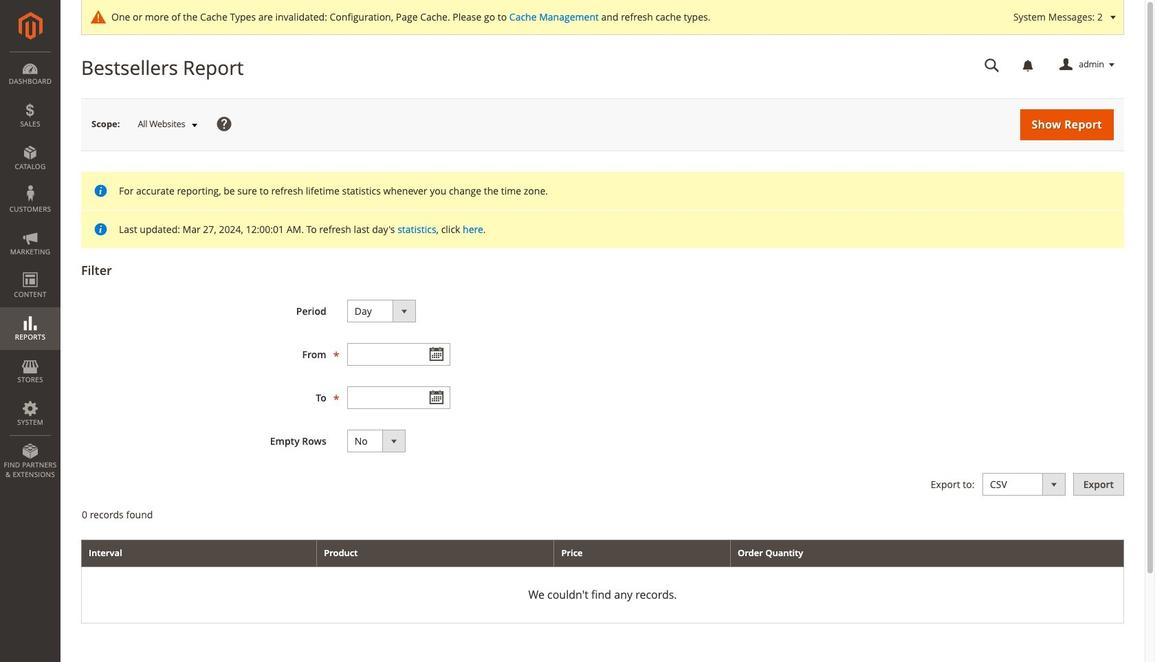 Task type: describe. For each thing, give the bounding box(es) containing it.
magento admin panel image
[[18, 12, 42, 40]]



Task type: locate. For each thing, give the bounding box(es) containing it.
None text field
[[347, 343, 450, 366]]

None text field
[[975, 53, 1010, 77], [347, 387, 450, 409], [975, 53, 1010, 77], [347, 387, 450, 409]]

menu bar
[[0, 52, 61, 486]]



